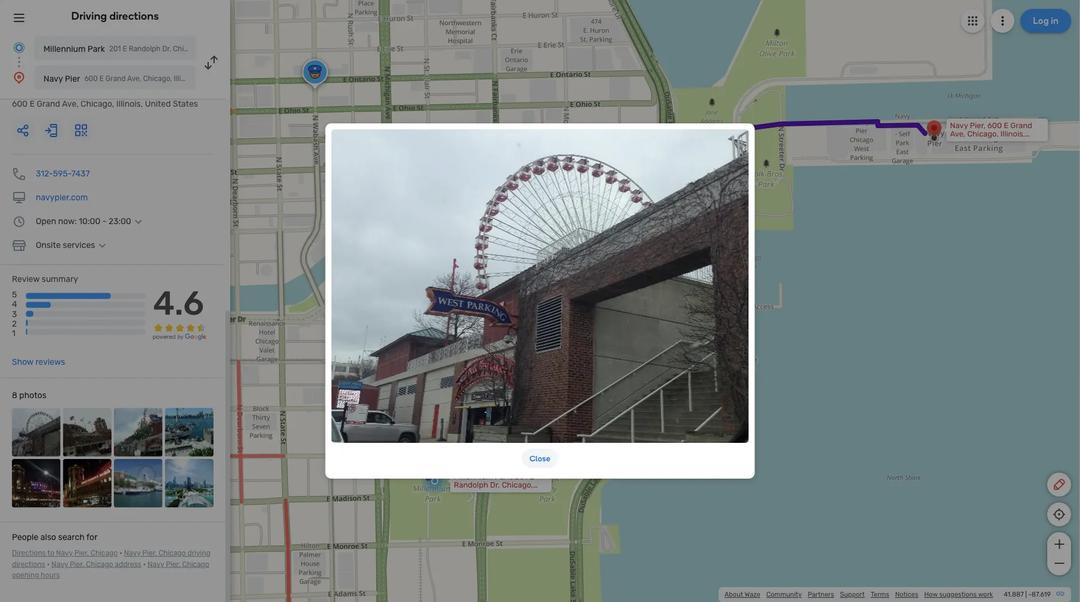 Task type: describe. For each thing, give the bounding box(es) containing it.
united for pier
[[198, 75, 221, 83]]

park
[[88, 44, 105, 54]]

chicago for address
[[86, 561, 113, 569]]

call image
[[12, 167, 26, 181]]

review summary
[[12, 274, 78, 284]]

location image
[[12, 70, 26, 85]]

review
[[12, 274, 40, 284]]

navypier.com link
[[36, 193, 88, 203]]

1
[[12, 328, 16, 338]]

search
[[58, 533, 85, 543]]

illinois, for pier
[[174, 75, 197, 83]]

store image
[[12, 238, 26, 253]]

directions
[[12, 550, 46, 558]]

5 4 3 2 1
[[12, 290, 17, 338]]

|
[[1026, 591, 1027, 599]]

navy pier, chicago opening hours link
[[12, 561, 209, 580]]

grand for pier,
[[1011, 121, 1033, 130]]

park,
[[495, 473, 513, 482]]

partners
[[808, 591, 835, 599]]

navy for navy pier, chicago opening hours
[[148, 561, 164, 569]]

navy for navy pier, 600 e grand ave, chicago, illinois, united states
[[951, 121, 968, 130]]

open now: 10:00 - 23:00
[[36, 217, 131, 226]]

work
[[979, 591, 993, 599]]

states for pier,
[[976, 138, 1000, 147]]

partners link
[[808, 591, 835, 599]]

suggestions
[[940, 591, 977, 599]]

3
[[12, 309, 17, 319]]

driving
[[188, 550, 211, 558]]

zoom in image
[[1052, 538, 1067, 552]]

terms
[[871, 591, 890, 599]]

grand for pier
[[106, 75, 126, 83]]

onsite
[[36, 240, 61, 250]]

navy pier, chicago driving directions link
[[12, 550, 211, 569]]

united for park,
[[481, 489, 505, 499]]

8
[[12, 391, 17, 401]]

image 2 of navy pier, chicago image
[[63, 408, 112, 457]]

waze
[[745, 591, 761, 599]]

randolph
[[454, 481, 488, 490]]

image 6 of navy pier, chicago image
[[63, 460, 112, 508]]

ave, for pier,
[[951, 129, 966, 139]]

600 e grand ave, chicago, illinois, united states
[[12, 99, 198, 109]]

image 3 of navy pier, chicago image
[[114, 408, 163, 457]]

pier, for navy pier, chicago driving directions
[[142, 550, 157, 558]]

e for pier,
[[1004, 121, 1009, 130]]

millennium park button
[[35, 36, 196, 60]]

pier
[[65, 74, 80, 84]]

illinois, for park,
[[454, 489, 479, 499]]

image 5 of navy pier, chicago image
[[12, 460, 61, 508]]

navy pier, 600 e grand ave, chicago, illinois, united states
[[951, 121, 1033, 147]]

open now: 10:00 - 23:00 button
[[36, 217, 146, 226]]

directions to navy pier, chicago
[[12, 550, 118, 558]]

people also search for
[[12, 533, 98, 543]]

chicago for driving
[[159, 550, 186, 558]]

dr,
[[490, 481, 500, 490]]

millennium for millennium park
[[44, 44, 86, 54]]

zoom out image
[[1052, 557, 1067, 571]]

united for pier,
[[951, 138, 975, 147]]

summary
[[42, 274, 78, 284]]

onsite services button
[[36, 240, 109, 250]]

terms link
[[871, 591, 890, 599]]

computer image
[[12, 191, 26, 205]]

also
[[40, 533, 56, 543]]

7437
[[71, 169, 90, 179]]

for
[[86, 533, 98, 543]]

4.6
[[153, 283, 204, 323]]

show reviews
[[12, 357, 65, 367]]

600 for pier,
[[988, 121, 1002, 130]]

0 horizontal spatial grand
[[37, 99, 60, 109]]

current location image
[[12, 41, 26, 55]]

chicago, for park,
[[502, 481, 533, 490]]

41.887
[[1004, 591, 1024, 599]]

support
[[841, 591, 865, 599]]

clock image
[[12, 215, 26, 229]]



Task type: locate. For each thing, give the bounding box(es) containing it.
millennium park, 201 e randolph dr, chicago, illinois, united states
[[454, 473, 534, 499]]

united inside navy pier 600 e grand ave, chicago, illinois, united states
[[198, 75, 221, 83]]

41.887 | -87.619
[[1004, 591, 1051, 599]]

show
[[12, 357, 33, 367]]

pier, for navy pier, chicago address
[[70, 561, 84, 569]]

millennium inside button
[[44, 44, 86, 54]]

directions inside navy pier, chicago driving directions
[[12, 561, 45, 569]]

1 horizontal spatial 600
[[84, 75, 98, 83]]

ave, inside navy pier, 600 e grand ave, chicago, illinois, united states
[[951, 129, 966, 139]]

600
[[84, 75, 98, 83], [12, 99, 28, 109], [988, 121, 1002, 130]]

chicago inside navy pier, chicago driving directions
[[159, 550, 186, 558]]

directions to navy pier, chicago link
[[12, 550, 118, 558]]

about waze community partners support terms notices how suggestions work
[[725, 591, 993, 599]]

2
[[12, 319, 17, 329]]

reviews
[[35, 357, 65, 367]]

- right |
[[1029, 591, 1032, 599]]

e inside navy pier 600 e grand ave, chicago, illinois, united states
[[100, 75, 104, 83]]

chicago inside navy pier, chicago opening hours
[[182, 561, 209, 569]]

to
[[47, 550, 54, 558]]

2 vertical spatial grand
[[1011, 121, 1033, 130]]

directions up millennium park button
[[109, 10, 159, 22]]

navy inside navy pier, chicago driving directions
[[124, 550, 141, 558]]

ave, for pier
[[127, 75, 141, 83]]

chicago, for pier,
[[968, 129, 999, 139]]

0 vertical spatial directions
[[109, 10, 159, 22]]

open
[[36, 217, 56, 226]]

millennium left park,
[[454, 473, 493, 482]]

driving directions
[[71, 10, 159, 22]]

87.619
[[1032, 591, 1051, 599]]

navy pier, chicago opening hours
[[12, 561, 209, 580]]

2 horizontal spatial ave,
[[951, 129, 966, 139]]

states inside navy pier 600 e grand ave, chicago, illinois, united states
[[222, 75, 244, 83]]

1 vertical spatial millennium
[[454, 473, 493, 482]]

address
[[115, 561, 141, 569]]

2 vertical spatial 600
[[988, 121, 1002, 130]]

10:00
[[79, 217, 100, 226]]

4
[[12, 300, 17, 309]]

millennium up pier
[[44, 44, 86, 54]]

chicago, inside navy pier 600 e grand ave, chicago, illinois, united states
[[143, 75, 172, 83]]

states inside the millennium park, 201 e randolph dr, chicago, illinois, united states
[[507, 489, 530, 499]]

navy for navy pier 600 e grand ave, chicago, illinois, united states
[[44, 74, 63, 84]]

ave,
[[127, 75, 141, 83], [62, 99, 79, 109], [951, 129, 966, 139]]

0 horizontal spatial ave,
[[62, 99, 79, 109]]

illinois, inside the millennium park, 201 e randolph dr, chicago, illinois, united states
[[454, 489, 479, 499]]

millennium
[[44, 44, 86, 54], [454, 473, 493, 482]]

chicago,
[[143, 75, 172, 83], [81, 99, 114, 109], [968, 129, 999, 139], [502, 481, 533, 490]]

pier, inside navy pier, chicago opening hours
[[166, 561, 180, 569]]

illinois, inside navy pier, 600 e grand ave, chicago, illinois, united states
[[1001, 129, 1026, 139]]

0 vertical spatial -
[[103, 217, 107, 226]]

image 7 of navy pier, chicago image
[[114, 460, 163, 508]]

illinois, inside navy pier 600 e grand ave, chicago, illinois, united states
[[174, 75, 197, 83]]

directions down directions
[[12, 561, 45, 569]]

1 vertical spatial directions
[[12, 561, 45, 569]]

navy for navy pier, chicago address
[[51, 561, 68, 569]]

community
[[767, 591, 802, 599]]

1 vertical spatial -
[[1029, 591, 1032, 599]]

0 vertical spatial millennium
[[44, 44, 86, 54]]

600 for pier
[[84, 75, 98, 83]]

millennium for millennium park, 201 e randolph dr, chicago, illinois, united states
[[454, 473, 493, 482]]

how
[[925, 591, 938, 599]]

image 1 of navy pier, chicago image
[[12, 408, 61, 457]]

1 horizontal spatial -
[[1029, 591, 1032, 599]]

600 inside navy pier, 600 e grand ave, chicago, illinois, united states
[[988, 121, 1002, 130]]

united inside the millennium park, 201 e randolph dr, chicago, illinois, united states
[[481, 489, 505, 499]]

5
[[12, 290, 17, 300]]

people
[[12, 533, 38, 543]]

2 vertical spatial ave,
[[951, 129, 966, 139]]

support link
[[841, 591, 865, 599]]

illinois,
[[174, 75, 197, 83], [116, 99, 143, 109], [1001, 129, 1026, 139], [454, 489, 479, 499]]

about waze link
[[725, 591, 761, 599]]

link image
[[1056, 590, 1066, 599]]

illinois, for pier,
[[1001, 129, 1026, 139]]

how suggestions work link
[[925, 591, 993, 599]]

8 photos
[[12, 391, 46, 401]]

navy inside navy pier, chicago opening hours
[[148, 561, 164, 569]]

595-
[[53, 169, 71, 179]]

312-
[[36, 169, 53, 179]]

navy pier, chicago address link
[[51, 561, 141, 569]]

2 horizontal spatial 600
[[988, 121, 1002, 130]]

services
[[63, 240, 95, 250]]

united
[[198, 75, 221, 83], [145, 99, 171, 109], [951, 138, 975, 147], [481, 489, 505, 499]]

states for park,
[[507, 489, 530, 499]]

ave, inside navy pier 600 e grand ave, chicago, illinois, united states
[[127, 75, 141, 83]]

united inside navy pier, 600 e grand ave, chicago, illinois, united states
[[951, 138, 975, 147]]

notices
[[896, 591, 919, 599]]

0 horizontal spatial directions
[[12, 561, 45, 569]]

312-595-7437
[[36, 169, 90, 179]]

opening
[[12, 572, 39, 580]]

201
[[515, 473, 528, 482]]

pier, for navy pier, 600 e grand ave, chicago, illinois, united states
[[970, 121, 986, 130]]

navy inside navy pier, 600 e grand ave, chicago, illinois, united states
[[951, 121, 968, 130]]

chicago, inside navy pier, 600 e grand ave, chicago, illinois, united states
[[968, 129, 999, 139]]

e
[[100, 75, 104, 83], [30, 99, 35, 109], [1004, 121, 1009, 130], [530, 473, 534, 482]]

navy
[[44, 74, 63, 84], [951, 121, 968, 130], [56, 550, 73, 558], [124, 550, 141, 558], [51, 561, 68, 569], [148, 561, 164, 569]]

millennium inside the millennium park, 201 e randolph dr, chicago, illinois, united states
[[454, 473, 493, 482]]

navy pier, chicago driving directions
[[12, 550, 211, 569]]

photos
[[19, 391, 46, 401]]

chevron down image
[[131, 217, 146, 226]]

now:
[[58, 217, 77, 226]]

chicago for opening
[[182, 561, 209, 569]]

0 horizontal spatial 600
[[12, 99, 28, 109]]

pier, inside navy pier, 600 e grand ave, chicago, illinois, united states
[[970, 121, 986, 130]]

states for pier
[[222, 75, 244, 83]]

notices link
[[896, 591, 919, 599]]

image 8 of navy pier, chicago image
[[165, 460, 214, 508]]

1 vertical spatial ave,
[[62, 99, 79, 109]]

chicago, inside the millennium park, 201 e randolph dr, chicago, illinois, united states
[[502, 481, 533, 490]]

1 horizontal spatial directions
[[109, 10, 159, 22]]

pier, for navy pier, chicago opening hours
[[166, 561, 180, 569]]

driving
[[71, 10, 107, 22]]

pencil image
[[1053, 478, 1067, 492]]

-
[[103, 217, 107, 226], [1029, 591, 1032, 599]]

e for park,
[[530, 473, 534, 482]]

0 vertical spatial 600
[[84, 75, 98, 83]]

23:00
[[109, 217, 131, 226]]

1 horizontal spatial millennium
[[454, 473, 493, 482]]

navy for navy pier, chicago driving directions
[[124, 550, 141, 558]]

0 horizontal spatial millennium
[[44, 44, 86, 54]]

grand
[[106, 75, 126, 83], [37, 99, 60, 109], [1011, 121, 1033, 130]]

e for pier
[[100, 75, 104, 83]]

states
[[222, 75, 244, 83], [173, 99, 198, 109], [976, 138, 1000, 147], [507, 489, 530, 499]]

0 vertical spatial grand
[[106, 75, 126, 83]]

navy pier 600 e grand ave, chicago, illinois, united states
[[44, 74, 244, 84]]

millennium park
[[44, 44, 105, 54]]

0 horizontal spatial -
[[103, 217, 107, 226]]

1 horizontal spatial ave,
[[127, 75, 141, 83]]

1 horizontal spatial grand
[[106, 75, 126, 83]]

pier,
[[970, 121, 986, 130], [74, 550, 89, 558], [142, 550, 157, 558], [70, 561, 84, 569], [166, 561, 180, 569]]

navypier.com
[[36, 193, 88, 203]]

states inside navy pier, 600 e grand ave, chicago, illinois, united states
[[976, 138, 1000, 147]]

e inside the millennium park, 201 e randolph dr, chicago, illinois, united states
[[530, 473, 534, 482]]

600 inside navy pier 600 e grand ave, chicago, illinois, united states
[[84, 75, 98, 83]]

chicago
[[91, 550, 118, 558], [159, 550, 186, 558], [86, 561, 113, 569], [182, 561, 209, 569]]

navy pier, chicago address
[[51, 561, 141, 569]]

2 horizontal spatial grand
[[1011, 121, 1033, 130]]

grand inside navy pier, 600 e grand ave, chicago, illinois, united states
[[1011, 121, 1033, 130]]

image 4 of navy pier, chicago image
[[165, 408, 214, 457]]

onsite services
[[36, 240, 95, 250]]

chicago, for pier
[[143, 75, 172, 83]]

1 vertical spatial grand
[[37, 99, 60, 109]]

chevron down image
[[95, 241, 109, 250]]

grand inside navy pier 600 e grand ave, chicago, illinois, united states
[[106, 75, 126, 83]]

directions
[[109, 10, 159, 22], [12, 561, 45, 569]]

312-595-7437 link
[[36, 169, 90, 179]]

1 vertical spatial 600
[[12, 99, 28, 109]]

- right 10:00
[[103, 217, 107, 226]]

pier, inside navy pier, chicago driving directions
[[142, 550, 157, 558]]

community link
[[767, 591, 802, 599]]

about
[[725, 591, 744, 599]]

hours
[[41, 572, 60, 580]]

e inside navy pier, 600 e grand ave, chicago, illinois, united states
[[1004, 121, 1009, 130]]

0 vertical spatial ave,
[[127, 75, 141, 83]]



Task type: vqa. For each thing, say whether or not it's contained in the screenshot.
'Navy Pier, Chicago opening hours' Link
yes



